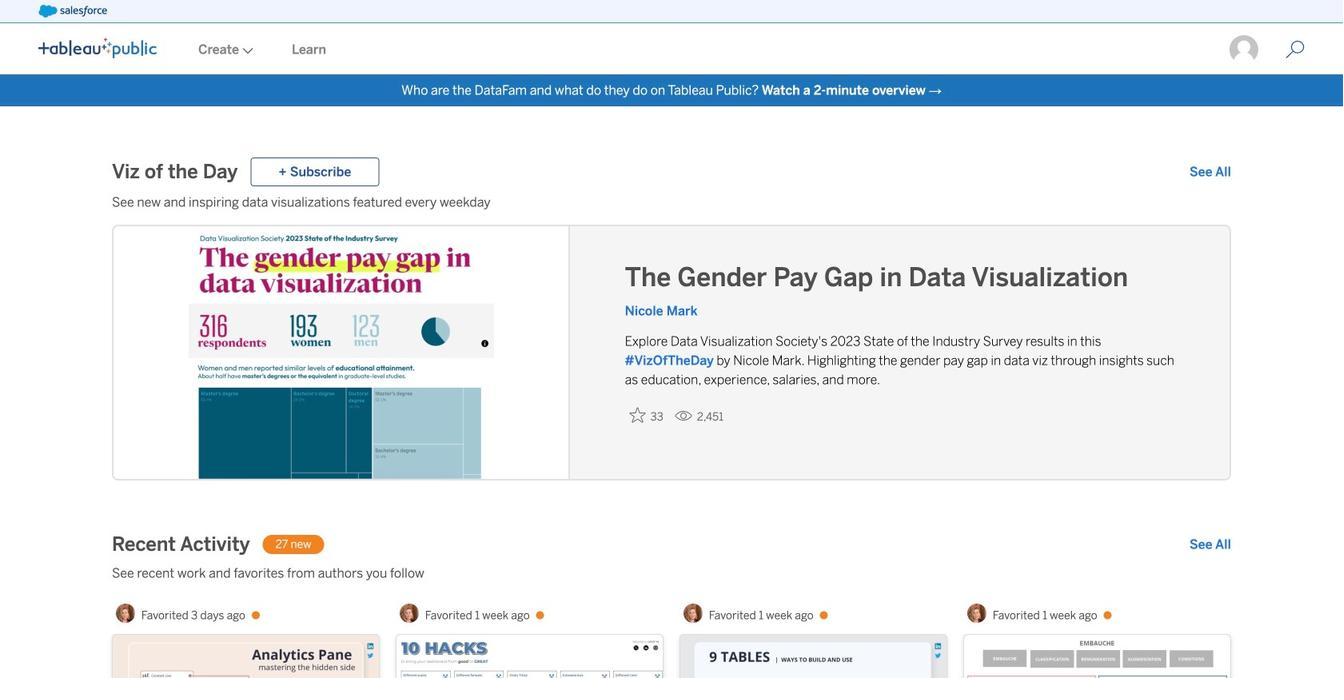 Task type: vqa. For each thing, say whether or not it's contained in the screenshot.
2nd Michael Jordan Link from the left
no



Task type: locate. For each thing, give the bounding box(es) containing it.
add favorite image
[[630, 407, 646, 423]]

viz of the day heading
[[112, 159, 238, 185]]

2 angela drucioc image from the left
[[968, 604, 987, 623]]

tableau public viz of the day image
[[114, 226, 570, 482]]

salesforce logo image
[[38, 5, 107, 18]]

see all viz of the day element
[[1190, 162, 1232, 182]]

0 horizontal spatial angela drucioc image
[[116, 604, 135, 623]]

1 angela drucioc image from the left
[[116, 604, 135, 623]]

angela drucioc image
[[684, 604, 703, 623], [968, 604, 987, 623]]

1 horizontal spatial angela drucioc image
[[400, 604, 419, 623]]

angela drucioc image
[[116, 604, 135, 623], [400, 604, 419, 623]]

1 horizontal spatial angela drucioc image
[[968, 604, 987, 623]]

see new and inspiring data visualizations featured every weekday element
[[112, 193, 1232, 212]]

see recent work and favorites from authors you follow element
[[112, 564, 1232, 583]]

logo image
[[38, 38, 157, 58]]

go to search image
[[1267, 40, 1324, 59]]

create image
[[239, 48, 254, 54]]

0 horizontal spatial angela drucioc image
[[684, 604, 703, 623]]

tara.schultz image
[[1228, 34, 1260, 66]]

2 angela drucioc image from the left
[[400, 604, 419, 623]]



Task type: describe. For each thing, give the bounding box(es) containing it.
1 angela drucioc image from the left
[[684, 604, 703, 623]]

recent activity heading
[[112, 532, 250, 557]]

see all recent activity element
[[1190, 535, 1232, 554]]

Add Favorite button
[[625, 402, 668, 428]]



